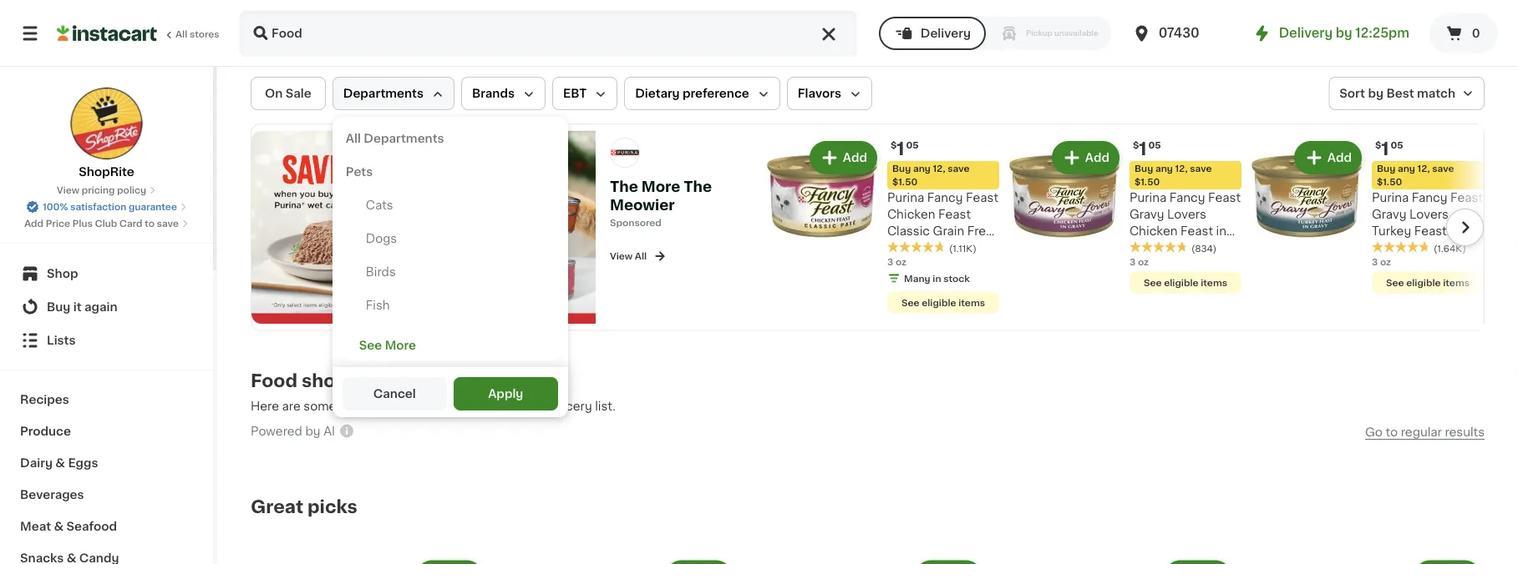 Task type: vqa. For each thing, say whether or not it's contained in the screenshot.
(1.64K)
yes



Task type: locate. For each thing, give the bounding box(es) containing it.
all
[[175, 30, 187, 39], [346, 133, 361, 145], [635, 252, 647, 261]]

& inside dairy & eggs link
[[55, 458, 65, 470]]

lovers for chicken
[[1167, 209, 1206, 221]]

more inside the more the meowier spo nsored
[[641, 180, 680, 194]]

1 horizontal spatial view
[[610, 252, 633, 261]]

add
[[843, 152, 867, 164], [1085, 152, 1110, 164], [1327, 152, 1352, 164], [24, 219, 43, 229]]

$ 1 05 for purina fancy feast gravy lovers turkey feast gourmet cat food in wet cat food gravy
[[1375, 140, 1403, 157]]

$1.50 up purina fancy feast gravy lovers chicken feast in gravy gourmet cat food in wet cat food gravy
[[1135, 178, 1160, 187]]

12, for purina fancy feast gravy lovers turkey feast gourmet cat food in wet cat food gravy
[[1417, 164, 1430, 173]]

wet down turkey
[[1385, 259, 1409, 271]]

0 horizontal spatial lovers
[[1167, 209, 1206, 221]]

2 $1.50 from the left
[[1135, 178, 1160, 187]]

$ for purina fancy feast gravy lovers chicken feast in gravy gourmet cat food in wet cat food gravy
[[1133, 141, 1139, 150]]

12, up purina fancy feast chicken feast classic grain free wet cat food pate
[[933, 164, 945, 173]]

2 $ 1 05 from the left
[[1133, 140, 1161, 157]]

2 horizontal spatial 1
[[1381, 140, 1389, 157]]

1 horizontal spatial 3 oz
[[1130, 257, 1149, 267]]

1 horizontal spatial gourmet
[[1372, 242, 1424, 254]]

delivery by 12:25pm link
[[1252, 23, 1409, 43]]

any up purina fancy feast chicken feast classic grain free wet cat food pate
[[913, 164, 931, 173]]

fancy
[[927, 192, 963, 204], [1170, 192, 1205, 204], [1412, 192, 1448, 204]]

1 horizontal spatial delivery
[[1279, 27, 1333, 39]]

& for dairy
[[55, 458, 65, 470]]

save down guarantee
[[157, 219, 179, 229]]

2 1 from the left
[[1139, 140, 1147, 157]]

departments up all departments
[[343, 88, 424, 99]]

wet inside purina fancy feast chicken feast classic grain free wet cat food pate
[[887, 242, 911, 254]]

2 horizontal spatial purina
[[1372, 192, 1409, 204]]

buy left 'it'
[[47, 302, 70, 313]]

$ 1 05
[[891, 140, 919, 157], [1133, 140, 1161, 157], [1375, 140, 1403, 157]]

$1.50 for purina fancy feast chicken feast classic grain free wet cat food pate
[[892, 178, 918, 187]]

2 horizontal spatial oz
[[1380, 257, 1391, 267]]

12, for purina fancy feast chicken feast classic grain free wet cat food pate
[[933, 164, 945, 173]]

fish
[[366, 300, 390, 312]]

1 vertical spatial by
[[1368, 88, 1384, 99]]

fancy for classic
[[927, 192, 963, 204]]

$ for purina fancy feast chicken feast classic grain free wet cat food pate
[[891, 141, 897, 150]]

card
[[119, 219, 142, 229]]

more down fish
[[385, 340, 416, 352]]

buy up turkey
[[1377, 164, 1396, 173]]

eligible down (1.64k)
[[1406, 278, 1441, 287]]

1 horizontal spatial oz
[[1138, 257, 1149, 267]]

preference
[[683, 88, 749, 99]]

2 horizontal spatial buy any 12, save $1.50
[[1377, 164, 1454, 187]]

feast
[[966, 192, 998, 204], [1208, 192, 1241, 204], [1450, 192, 1483, 204], [938, 209, 971, 221], [1181, 226, 1213, 237], [1414, 226, 1447, 237]]

all up pets
[[346, 133, 361, 145]]

again
[[84, 302, 118, 313]]

by left 12:25pm
[[1336, 27, 1352, 39]]

dairy
[[20, 458, 53, 470]]

2 purina from the left
[[1130, 192, 1167, 204]]

purina
[[887, 192, 924, 204], [1130, 192, 1167, 204], [1372, 192, 1409, 204]]

0 vertical spatial view
[[57, 186, 79, 195]]

(1.64k)
[[1434, 244, 1466, 253]]

2 $ from the left
[[1133, 141, 1139, 150]]

1 horizontal spatial all
[[346, 133, 361, 145]]

oz for in
[[1380, 257, 1391, 267]]

all for all stores
[[175, 30, 187, 39]]

05 for purina fancy feast chicken feast classic grain free wet cat food pate
[[906, 141, 919, 150]]

2 lovers from the left
[[1410, 209, 1449, 221]]

100%
[[43, 203, 68, 212]]

1 purina from the left
[[887, 192, 924, 204]]

in
[[1216, 226, 1227, 237], [1187, 259, 1197, 271], [1372, 259, 1382, 271], [933, 274, 941, 283]]

0 horizontal spatial 05
[[906, 141, 919, 150]]

purina fancy feast gravy lovers chicken feast in gravy gourmet cat food in wet cat food gravy
[[1130, 192, 1241, 287]]

1 horizontal spatial 12,
[[1175, 164, 1188, 173]]

3 purina from the left
[[1372, 192, 1409, 204]]

3 $ from the left
[[1375, 141, 1381, 150]]

more inside button
[[385, 340, 416, 352]]

2 horizontal spatial add button
[[1296, 143, 1360, 173]]

sort
[[1340, 88, 1365, 99]]

0 horizontal spatial more
[[385, 340, 416, 352]]

3 1 from the left
[[1381, 140, 1389, 157]]

lovers inside purina fancy feast gravy lovers chicken feast in gravy gourmet cat food in wet cat food gravy
[[1167, 209, 1206, 221]]

wet down classic
[[887, 242, 911, 254]]

lovers inside purina fancy feast gravy lovers turkey feast gourmet cat food in wet cat food gravy
[[1410, 209, 1449, 221]]

save up purina fancy feast gravy lovers turkey feast gourmet cat food in wet cat food gravy
[[1432, 164, 1454, 173]]

0 horizontal spatial the
[[610, 180, 638, 194]]

0 horizontal spatial all
[[175, 30, 187, 39]]

2 vertical spatial by
[[305, 426, 320, 438]]

food
[[395, 401, 422, 412]]

2 horizontal spatial $1.50
[[1377, 178, 1402, 187]]

lists
[[47, 335, 76, 347]]

0 horizontal spatial 1
[[897, 140, 904, 157]]

3 add button from the left
[[1296, 143, 1360, 173]]

2 horizontal spatial 12,
[[1417, 164, 1430, 173]]

buy up classic
[[892, 164, 911, 173]]

0 horizontal spatial $
[[891, 141, 897, 150]]

05 for purina fancy feast gravy lovers chicken feast in gravy gourmet cat food in wet cat food gravy
[[1148, 141, 1161, 150]]

2 horizontal spatial by
[[1368, 88, 1384, 99]]

1 horizontal spatial see eligible items
[[1144, 278, 1227, 287]]

3 3 from the left
[[1372, 257, 1378, 267]]

see for in
[[1386, 278, 1404, 287]]

add for purina fancy feast gravy lovers turkey feast gourmet cat food in wet cat food gravy
[[1327, 152, 1352, 164]]

None search field
[[239, 10, 857, 57]]

many
[[904, 274, 930, 283]]

on sale button
[[251, 77, 326, 110]]

2 fancy from the left
[[1170, 192, 1205, 204]]

see eligible items down many in stock
[[901, 298, 985, 307]]

0 horizontal spatial by
[[305, 426, 320, 438]]

2 3 from the left
[[1130, 257, 1136, 267]]

add for purina fancy feast chicken feast classic grain free wet cat food pate
[[843, 152, 867, 164]]

fancy up (1.64k)
[[1412, 192, 1448, 204]]

purina inside purina fancy feast gravy lovers chicken feast in gravy gourmet cat food in wet cat food gravy
[[1130, 192, 1167, 204]]

buy for purina fancy feast gravy lovers turkey feast gourmet cat food in wet cat food gravy
[[1377, 164, 1396, 173]]

by inside field
[[1368, 88, 1384, 99]]

wet down (834)
[[1200, 259, 1223, 271]]

purina image
[[610, 138, 640, 168]]

2 horizontal spatial 05
[[1391, 141, 1403, 150]]

fancy for chicken
[[1170, 192, 1205, 204]]

0 horizontal spatial add button
[[811, 143, 876, 173]]

buy any 12, save $1.50 up purina fancy feast chicken feast classic grain free wet cat food pate
[[892, 164, 970, 187]]

1 horizontal spatial $
[[1133, 141, 1139, 150]]

in down turkey
[[1372, 259, 1382, 271]]

fancy inside purina fancy feast gravy lovers chicken feast in gravy gourmet cat food in wet cat food gravy
[[1170, 192, 1205, 204]]

any up turkey
[[1398, 164, 1415, 173]]

0 horizontal spatial $ 1 05
[[891, 140, 919, 157]]

see eligible items button down many in stock
[[887, 292, 999, 314]]

& right meat
[[54, 521, 64, 533]]

2 horizontal spatial fancy
[[1412, 192, 1448, 204]]

$1.50 up classic
[[892, 178, 918, 187]]

1 horizontal spatial purina
[[1130, 192, 1167, 204]]

1 gourmet from the left
[[1167, 242, 1220, 254]]

& for meat
[[54, 521, 64, 533]]

in inside purina fancy feast gravy lovers turkey feast gourmet cat food in wet cat food gravy
[[1372, 259, 1382, 271]]

grain
[[933, 226, 964, 237]]

2 horizontal spatial all
[[635, 252, 647, 261]]

12, up purina fancy feast gravy lovers turkey feast gourmet cat food in wet cat food gravy
[[1417, 164, 1430, 173]]

0 horizontal spatial $1.50
[[892, 178, 918, 187]]

$1.50 for purina fancy feast gravy lovers chicken feast in gravy gourmet cat food in wet cat food gravy
[[1135, 178, 1160, 187]]

lists link
[[10, 324, 203, 358]]

1 fancy from the left
[[927, 192, 963, 204]]

all down nsored
[[635, 252, 647, 261]]

★★★★★
[[887, 242, 946, 253], [887, 242, 946, 253], [1130, 242, 1188, 253], [1130, 242, 1188, 253], [1372, 242, 1430, 253], [1372, 242, 1430, 253]]

1 $ from the left
[[891, 141, 897, 150]]

Fish radio
[[339, 291, 561, 321]]

powered by ai link
[[251, 423, 355, 444]]

0 vertical spatial chicken
[[887, 209, 935, 221]]

items for purina fancy feast gravy lovers turkey feast gourmet cat food in wet cat food gravy
[[1443, 278, 1470, 287]]

delivery by 12:25pm
[[1279, 27, 1409, 39]]

1 $1.50 from the left
[[892, 178, 918, 187]]

see for food
[[901, 298, 920, 307]]

2 horizontal spatial 3
[[1372, 257, 1378, 267]]

1 the from the left
[[610, 180, 638, 194]]

view for view pricing policy
[[57, 186, 79, 195]]

sale
[[286, 88, 311, 99]]

2 3 oz from the left
[[1130, 257, 1149, 267]]

0 vertical spatial by
[[1336, 27, 1352, 39]]

1 horizontal spatial $ 1 05
[[1133, 140, 1161, 157]]

$1.50
[[892, 178, 918, 187], [1135, 178, 1160, 187], [1377, 178, 1402, 187]]

0 vertical spatial &
[[55, 458, 65, 470]]

chicken
[[887, 209, 935, 221], [1130, 226, 1178, 237]]

0 horizontal spatial delivery
[[921, 28, 971, 39]]

see eligible items for cat
[[1386, 278, 1470, 287]]

1 buy any 12, save $1.50 from the left
[[892, 164, 970, 187]]

eligible down (834)
[[1164, 278, 1199, 287]]

buy it again
[[47, 302, 118, 313]]

1 horizontal spatial add button
[[1053, 143, 1118, 173]]

1 horizontal spatial wet
[[1200, 259, 1223, 271]]

12, for purina fancy feast gravy lovers chicken feast in gravy gourmet cat food in wet cat food gravy
[[1175, 164, 1188, 173]]

chicken inside purina fancy feast chicken feast classic grain free wet cat food pate
[[887, 209, 935, 221]]

purina for purina fancy feast chicken feast classic grain free wet cat food pate
[[887, 192, 924, 204]]

3 oz
[[887, 257, 907, 267], [1130, 257, 1149, 267], [1372, 257, 1391, 267]]

see more
[[359, 340, 416, 352]]

gourmet
[[1167, 242, 1220, 254], [1372, 242, 1424, 254]]

2 horizontal spatial see eligible items button
[[1372, 272, 1484, 294]]

go to regular results button
[[1365, 426, 1485, 440]]

save up purina fancy feast gravy lovers chicken feast in gravy gourmet cat food in wet cat food gravy
[[1190, 164, 1212, 173]]

1 any from the left
[[913, 164, 931, 173]]

grocery
[[546, 401, 592, 412]]

see eligible items button down (1.64k)
[[1372, 272, 1484, 294]]

2 the from the left
[[684, 180, 712, 194]]

2 horizontal spatial 3 oz
[[1372, 257, 1391, 267]]

see eligible items
[[1144, 278, 1227, 287], [1386, 278, 1470, 287], [901, 298, 985, 307]]

1 for purina fancy feast chicken feast classic grain free wet cat food pate
[[897, 140, 904, 157]]

ebt
[[563, 88, 587, 99]]

departments
[[343, 88, 424, 99], [364, 133, 444, 145]]

1 3 from the left
[[887, 257, 893, 267]]

1 05 from the left
[[906, 141, 919, 150]]

2 add button from the left
[[1053, 143, 1118, 173]]

product group
[[764, 138, 999, 317], [1006, 138, 1242, 297], [1248, 138, 1484, 297], [251, 558, 487, 565], [500, 558, 736, 565], [750, 558, 986, 565], [999, 558, 1235, 565], [1249, 558, 1485, 565]]

policy
[[117, 186, 146, 195]]

the
[[610, 180, 638, 194], [684, 180, 712, 194]]

purina inside purina fancy feast chicken feast classic grain free wet cat food pate
[[887, 192, 924, 204]]

dietary preference button
[[624, 77, 780, 110]]

0 horizontal spatial purina
[[887, 192, 924, 204]]

dairy & eggs link
[[10, 448, 203, 480]]

food inside purina fancy feast chicken feast classic grain free wet cat food pate
[[938, 242, 968, 254]]

2 horizontal spatial eligible
[[1406, 278, 1441, 287]]

produce
[[20, 426, 71, 438]]

Best match Sort by field
[[1329, 77, 1485, 110]]

2 12, from the left
[[1175, 164, 1188, 173]]

fancy up (834)
[[1170, 192, 1205, 204]]

2 horizontal spatial any
[[1398, 164, 1415, 173]]

departments down the departments dropdown button
[[364, 133, 444, 145]]

2 oz from the left
[[1138, 257, 1149, 267]]

1 horizontal spatial lovers
[[1410, 209, 1449, 221]]

more up 'meowier'
[[641, 180, 680, 194]]

by for powered
[[305, 426, 320, 438]]

purina fancy feast gravy lovers turkey feast gourmet cat food in wet cat food gravy
[[1372, 192, 1483, 287]]

meat
[[20, 521, 51, 533]]

buy any 12, save $1.50 up purina fancy feast gravy lovers chicken feast in gravy gourmet cat food in wet cat food gravy
[[1135, 164, 1212, 187]]

12, up purina fancy feast gravy lovers chicken feast in gravy gourmet cat food in wet cat food gravy
[[1175, 164, 1188, 173]]

results
[[1445, 427, 1485, 439]]

1 horizontal spatial more
[[641, 180, 680, 194]]

0 horizontal spatial gourmet
[[1167, 242, 1220, 254]]

0 horizontal spatial view
[[57, 186, 79, 195]]

1 horizontal spatial chicken
[[1130, 226, 1178, 237]]

more for see
[[385, 340, 416, 352]]

3 $ 1 05 from the left
[[1375, 140, 1403, 157]]

items down stock
[[959, 298, 985, 307]]

buy any 12, save $1.50 for purina fancy feast gravy lovers chicken feast in gravy gourmet cat food in wet cat food gravy
[[1135, 164, 1212, 187]]

2 buy any 12, save $1.50 from the left
[[1135, 164, 1212, 187]]

apply button
[[453, 378, 558, 411]]

lovers up (1.64k)
[[1410, 209, 1449, 221]]

1 horizontal spatial fancy
[[1170, 192, 1205, 204]]

1 add button from the left
[[811, 143, 876, 173]]

0 horizontal spatial chicken
[[887, 209, 935, 221]]

cancel button
[[342, 378, 447, 411]]

3 any from the left
[[1398, 164, 1415, 173]]

0 vertical spatial all
[[175, 30, 187, 39]]

&
[[55, 458, 65, 470], [54, 521, 64, 533]]

3 12, from the left
[[1417, 164, 1430, 173]]

1 horizontal spatial 3
[[1130, 257, 1136, 267]]

purina inside purina fancy feast gravy lovers turkey feast gourmet cat food in wet cat food gravy
[[1372, 192, 1409, 204]]

buy up purina fancy feast gravy lovers chicken feast in gravy gourmet cat food in wet cat food gravy
[[1135, 164, 1153, 173]]

see eligible items down (834)
[[1144, 278, 1227, 287]]

12,
[[933, 164, 945, 173], [1175, 164, 1188, 173], [1417, 164, 1430, 173]]

1 horizontal spatial eligible
[[1164, 278, 1199, 287]]

brands
[[472, 88, 515, 99]]

1
[[897, 140, 904, 157], [1139, 140, 1147, 157], [1381, 140, 1389, 157]]

1 horizontal spatial see eligible items button
[[1130, 272, 1242, 294]]

cat
[[914, 242, 935, 254], [1427, 242, 1448, 254], [1130, 259, 1151, 271], [1412, 259, 1433, 271], [1130, 276, 1151, 287]]

0 vertical spatial departments
[[343, 88, 424, 99]]

1 $ 1 05 from the left
[[891, 140, 919, 157]]

3 buy any 12, save $1.50 from the left
[[1377, 164, 1454, 187]]

3 oz from the left
[[1380, 257, 1391, 267]]

2 horizontal spatial see eligible items
[[1386, 278, 1470, 287]]

here are some essential food items to add to your grocery list.
[[251, 401, 616, 412]]

gravy
[[1130, 209, 1164, 221], [1372, 209, 1407, 221], [1130, 242, 1164, 254], [1187, 276, 1221, 287], [1372, 276, 1407, 287]]

see more button
[[339, 331, 561, 361]]

0 horizontal spatial wet
[[887, 242, 911, 254]]

by
[[1336, 27, 1352, 39], [1368, 88, 1384, 99], [305, 426, 320, 438]]

by right sort
[[1368, 88, 1384, 99]]

view inside view pricing policy link
[[57, 186, 79, 195]]

fancy inside purina fancy feast gravy lovers turkey feast gourmet cat food in wet cat food gravy
[[1412, 192, 1448, 204]]

shoprite logo image
[[70, 87, 143, 160]]

1 horizontal spatial 1
[[1139, 140, 1147, 157]]

$ for purina fancy feast gravy lovers turkey feast gourmet cat food in wet cat food gravy
[[1375, 141, 1381, 150]]

1 oz from the left
[[896, 257, 907, 267]]

1 horizontal spatial 05
[[1148, 141, 1161, 150]]

& left eggs
[[55, 458, 65, 470]]

Pets radio
[[339, 157, 561, 187]]

1 1 from the left
[[897, 140, 904, 157]]

0 horizontal spatial fancy
[[927, 192, 963, 204]]

1 12, from the left
[[933, 164, 945, 173]]

3 fancy from the left
[[1412, 192, 1448, 204]]

fancy inside purina fancy feast chicken feast classic grain free wet cat food pate
[[927, 192, 963, 204]]

great
[[251, 499, 303, 516]]

powered
[[251, 426, 302, 438]]

0 horizontal spatial 3
[[887, 257, 893, 267]]

2 gourmet from the left
[[1372, 242, 1424, 254]]

2 horizontal spatial $ 1 05
[[1375, 140, 1403, 157]]

delivery inside 'button'
[[921, 28, 971, 39]]

0 horizontal spatial any
[[913, 164, 931, 173]]

1 horizontal spatial $1.50
[[1135, 178, 1160, 187]]

1 horizontal spatial any
[[1155, 164, 1173, 173]]

eligible down many in stock
[[922, 298, 956, 307]]

see eligible items button down (834)
[[1130, 272, 1242, 294]]

add for purina fancy feast gravy lovers chicken feast in gravy gourmet cat food in wet cat food gravy
[[1085, 152, 1110, 164]]

0 horizontal spatial see eligible items button
[[887, 292, 999, 314]]

1 vertical spatial more
[[385, 340, 416, 352]]

1 horizontal spatial by
[[1336, 27, 1352, 39]]

0 vertical spatial more
[[641, 180, 680, 194]]

3
[[887, 257, 893, 267], [1130, 257, 1136, 267], [1372, 257, 1378, 267]]

3 oz for purina fancy feast gravy lovers chicken feast in gravy gourmet cat food in wet cat food gravy
[[1130, 257, 1149, 267]]

food
[[938, 242, 968, 254], [1451, 242, 1481, 254], [1154, 259, 1184, 271], [1436, 259, 1466, 271], [1154, 276, 1184, 287], [251, 373, 297, 390]]

buy for purina fancy feast gravy lovers chicken feast in gravy gourmet cat food in wet cat food gravy
[[1135, 164, 1153, 173]]

great picks
[[251, 499, 357, 516]]

best
[[1386, 88, 1414, 99]]

2 05 from the left
[[1148, 141, 1161, 150]]

seafood
[[66, 521, 117, 533]]

buy any 12, save $1.50 for purina fancy feast gravy lovers turkey feast gourmet cat food in wet cat food gravy
[[1377, 164, 1454, 187]]

in down (834)
[[1187, 259, 1197, 271]]

items
[[1201, 278, 1227, 287], [1443, 278, 1470, 287], [959, 298, 985, 307], [425, 401, 458, 412]]

plus
[[72, 219, 93, 229]]

to right go
[[1386, 427, 1398, 439]]

& inside 'meat & seafood' link
[[54, 521, 64, 533]]

1 vertical spatial all
[[346, 133, 361, 145]]

1 horizontal spatial the
[[684, 180, 712, 194]]

save up purina fancy feast chicken feast classic grain free wet cat food pate
[[948, 164, 970, 173]]

Search field
[[241, 12, 855, 55]]

1 lovers from the left
[[1167, 209, 1206, 221]]

1 vertical spatial chicken
[[1130, 226, 1178, 237]]

0 button
[[1430, 13, 1498, 53]]

shop
[[47, 268, 78, 280]]

buy for purina fancy feast chicken feast classic grain free wet cat food pate
[[892, 164, 911, 173]]

0 horizontal spatial oz
[[896, 257, 907, 267]]

0 horizontal spatial 12,
[[933, 164, 945, 173]]

view for view all
[[610, 252, 633, 261]]

are
[[282, 401, 301, 412]]

items down (1.64k)
[[1443, 278, 1470, 287]]

the more the meowier image
[[251, 131, 596, 324]]

fancy up the grain at the right top of the page
[[927, 192, 963, 204]]

0 horizontal spatial 3 oz
[[887, 257, 907, 267]]

see eligible items button for in
[[1130, 272, 1242, 294]]

see for cat
[[1144, 278, 1162, 287]]

3 3 oz from the left
[[1372, 257, 1391, 267]]

all left stores
[[175, 30, 187, 39]]

stores
[[190, 30, 219, 39]]

buy any 12, save $1.50 up turkey
[[1377, 164, 1454, 187]]

view up 100%
[[57, 186, 79, 195]]

3 $1.50 from the left
[[1377, 178, 1402, 187]]

wet inside purina fancy feast gravy lovers turkey feast gourmet cat food in wet cat food gravy
[[1385, 259, 1409, 271]]

items right food
[[425, 401, 458, 412]]

$1.50 up turkey
[[1377, 178, 1402, 187]]

view down spo
[[610, 252, 633, 261]]

1 3 oz from the left
[[887, 257, 907, 267]]

delivery for delivery by 12:25pm
[[1279, 27, 1333, 39]]

1 horizontal spatial buy any 12, save $1.50
[[1135, 164, 1212, 187]]

any up purina fancy feast gravy lovers chicken feast in gravy gourmet cat food in wet cat food gravy
[[1155, 164, 1173, 173]]

by left 'ai'
[[305, 426, 320, 438]]

1 vertical spatial view
[[610, 252, 633, 261]]

lovers up (834)
[[1167, 209, 1206, 221]]

see eligible items down (1.64k)
[[1386, 278, 1470, 287]]

3 05 from the left
[[1391, 141, 1403, 150]]

2 horizontal spatial $
[[1375, 141, 1381, 150]]

2 horizontal spatial wet
[[1385, 259, 1409, 271]]

ai
[[323, 426, 335, 438]]

0 horizontal spatial buy any 12, save $1.50
[[892, 164, 970, 187]]

2 any from the left
[[1155, 164, 1173, 173]]

1 vertical spatial &
[[54, 521, 64, 533]]

All Departments radio
[[339, 124, 561, 154]]

add button for purina fancy feast gravy lovers chicken feast in gravy gourmet cat food in wet cat food gravy
[[1053, 143, 1118, 173]]

departments button
[[332, 77, 454, 110]]

items down (834)
[[1201, 278, 1227, 287]]



Task type: describe. For each thing, give the bounding box(es) containing it.
gourmet inside purina fancy feast gravy lovers turkey feast gourmet cat food in wet cat food gravy
[[1372, 242, 1424, 254]]

2 vertical spatial all
[[635, 252, 647, 261]]

1 vertical spatial departments
[[364, 133, 444, 145]]

cancel
[[373, 389, 416, 400]]

the more the meowier spo nsored
[[610, 180, 712, 228]]

3 for purina fancy feast chicken feast classic grain free wet cat food pate
[[887, 257, 893, 267]]

shoprite
[[79, 166, 134, 178]]

shoprite link
[[70, 87, 143, 180]]

see eligible items for in
[[1144, 278, 1227, 287]]

buy it again link
[[10, 291, 203, 324]]

3 oz for purina fancy feast gravy lovers turkey feast gourmet cat food in wet cat food gravy
[[1372, 257, 1391, 267]]

Cats radio
[[339, 190, 561, 221]]

recipes
[[20, 394, 69, 406]]

any for purina fancy feast chicken feast classic grain free wet cat food pate
[[913, 164, 931, 173]]

go
[[1365, 427, 1383, 439]]

save for purina fancy feast gravy lovers chicken feast in gravy gourmet cat food in wet cat food gravy
[[1190, 164, 1212, 173]]

classic
[[887, 226, 930, 237]]

all for all departments
[[346, 133, 361, 145]]

3 for purina fancy feast gravy lovers chicken feast in gravy gourmet cat food in wet cat food gravy
[[1130, 257, 1136, 267]]

on
[[265, 88, 283, 99]]

to inside button
[[1386, 427, 1398, 439]]

instacart logo image
[[57, 23, 157, 43]]

chicken inside purina fancy feast gravy lovers chicken feast in gravy gourmet cat food in wet cat food gravy
[[1130, 226, 1178, 237]]

all stores link
[[57, 10, 221, 57]]

in up (834)
[[1216, 226, 1227, 237]]

it
[[73, 302, 82, 313]]

beverages link
[[10, 480, 203, 511]]

lovers for turkey
[[1410, 209, 1449, 221]]

buy any 12, save $1.50 for purina fancy feast chicken feast classic grain free wet cat food pate
[[892, 164, 970, 187]]

eligible for in
[[1164, 278, 1199, 287]]

1 for purina fancy feast gravy lovers chicken feast in gravy gourmet cat food in wet cat food gravy
[[1139, 140, 1147, 157]]

cats
[[366, 200, 393, 211]]

purina fancy feast chicken feast classic grain free wet cat food pate
[[887, 192, 998, 254]]

add button for purina fancy feast gravy lovers turkey feast gourmet cat food in wet cat food gravy
[[1296, 143, 1360, 173]]

view all
[[610, 252, 647, 261]]

some
[[304, 401, 336, 412]]

view pricing policy link
[[57, 184, 156, 197]]

club
[[95, 219, 117, 229]]

0 horizontal spatial eligible
[[922, 298, 956, 307]]

pate
[[971, 242, 997, 254]]

free
[[967, 226, 993, 237]]

items for purina fancy feast chicken feast classic grain free wet cat food pate
[[959, 298, 985, 307]]

0 horizontal spatial see eligible items
[[901, 298, 985, 307]]

fancy for turkey
[[1412, 192, 1448, 204]]

by for delivery
[[1336, 27, 1352, 39]]

cat inside purina fancy feast chicken feast classic grain free wet cat food pate
[[914, 242, 935, 254]]

regular
[[1401, 427, 1442, 439]]

see eligible items button for cat
[[1372, 272, 1484, 294]]

05 for purina fancy feast gravy lovers turkey feast gourmet cat food in wet cat food gravy
[[1391, 141, 1403, 150]]

add
[[476, 401, 499, 412]]

pricing
[[82, 186, 115, 195]]

oz for food
[[896, 257, 907, 267]]

any for purina fancy feast gravy lovers turkey feast gourmet cat food in wet cat food gravy
[[1398, 164, 1415, 173]]

all stores
[[175, 30, 219, 39]]

birds
[[366, 267, 396, 278]]

$1.50 for purina fancy feast gravy lovers turkey feast gourmet cat food in wet cat food gravy
[[1377, 178, 1402, 187]]

shopping
[[302, 373, 389, 390]]

beverages
[[20, 490, 84, 501]]

pets
[[346, 166, 373, 178]]

satisfaction
[[70, 203, 126, 212]]

produce link
[[10, 416, 203, 448]]

Dogs radio
[[339, 224, 561, 254]]

spo
[[610, 218, 629, 228]]

delivery for delivery
[[921, 28, 971, 39]]

3 for purina fancy feast gravy lovers turkey feast gourmet cat food in wet cat food gravy
[[1372, 257, 1378, 267]]

delivery button
[[879, 17, 986, 50]]

essential
[[339, 401, 392, 412]]

meat & seafood link
[[10, 511, 203, 543]]

dogs
[[366, 233, 397, 245]]

go to regular results
[[1365, 427, 1485, 439]]

to left add
[[461, 401, 473, 412]]

meowier
[[610, 198, 675, 213]]

gourmet inside purina fancy feast gravy lovers chicken feast in gravy gourmet cat food in wet cat food gravy
[[1167, 242, 1220, 254]]

match
[[1417, 88, 1455, 99]]

departments inside dropdown button
[[343, 88, 424, 99]]

1 for purina fancy feast gravy lovers turkey feast gourmet cat food in wet cat food gravy
[[1381, 140, 1389, 157]]

price
[[46, 219, 70, 229]]

on sale
[[265, 88, 311, 99]]

(834)
[[1191, 244, 1217, 253]]

eggs
[[68, 458, 98, 470]]

flavors button
[[787, 77, 872, 110]]

sort by best match
[[1340, 88, 1455, 99]]

100% satisfaction guarantee
[[43, 203, 177, 212]]

turkey
[[1372, 226, 1411, 237]]

0
[[1472, 28, 1480, 39]]

powered by ai
[[251, 426, 335, 438]]

dietary preference
[[635, 88, 749, 99]]

many in stock
[[904, 274, 970, 283]]

view pricing policy
[[57, 186, 146, 195]]

add button for purina fancy feast chicken feast classic grain free wet cat food pate
[[811, 143, 876, 173]]

here
[[251, 401, 279, 412]]

wet inside purina fancy feast gravy lovers chicken feast in gravy gourmet cat food in wet cat food gravy
[[1200, 259, 1223, 271]]

food shopping
[[251, 373, 389, 390]]

$ 1 05 for purina fancy feast chicken feast classic grain free wet cat food pate
[[891, 140, 919, 157]]

dairy & eggs
[[20, 458, 98, 470]]

save for purina fancy feast chicken feast classic grain free wet cat food pate
[[948, 164, 970, 173]]

purina for purina fancy feast gravy lovers chicken feast in gravy gourmet cat food in wet cat food gravy
[[1130, 192, 1167, 204]]

Birds radio
[[339, 257, 561, 287]]

nsored
[[629, 218, 662, 228]]

items for purina fancy feast gravy lovers chicken feast in gravy gourmet cat food in wet cat food gravy
[[1201, 278, 1227, 287]]

stock
[[944, 274, 970, 283]]

recipes link
[[10, 384, 203, 416]]

07430 button
[[1132, 10, 1232, 57]]

save for purina fancy feast gravy lovers turkey feast gourmet cat food in wet cat food gravy
[[1432, 164, 1454, 173]]

flavors
[[798, 88, 841, 99]]

dietary
[[635, 88, 680, 99]]

$ 1 05 for purina fancy feast gravy lovers chicken feast in gravy gourmet cat food in wet cat food gravy
[[1133, 140, 1161, 157]]

picks
[[307, 499, 357, 516]]

(1.11k)
[[949, 244, 977, 253]]

purina for purina fancy feast gravy lovers turkey feast gourmet cat food in wet cat food gravy
[[1372, 192, 1409, 204]]

12:25pm
[[1355, 27, 1409, 39]]

eligible for cat
[[1406, 278, 1441, 287]]

to down apply
[[502, 401, 514, 412]]

see inside see more button
[[359, 340, 382, 352]]

to down guarantee
[[145, 219, 155, 229]]

add price plus club card to save link
[[24, 217, 189, 231]]

oz for cat
[[1138, 257, 1149, 267]]

guarantee
[[129, 203, 177, 212]]

07430
[[1159, 27, 1199, 39]]

brands button
[[461, 77, 546, 110]]

apply
[[488, 389, 523, 400]]

any for purina fancy feast gravy lovers chicken feast in gravy gourmet cat food in wet cat food gravy
[[1155, 164, 1173, 173]]

service type group
[[879, 17, 1112, 50]]

more for the
[[641, 180, 680, 194]]

3 oz for purina fancy feast chicken feast classic grain free wet cat food pate
[[887, 257, 907, 267]]

in left stock
[[933, 274, 941, 283]]

by for sort
[[1368, 88, 1384, 99]]

100% satisfaction guarantee button
[[26, 197, 187, 214]]



